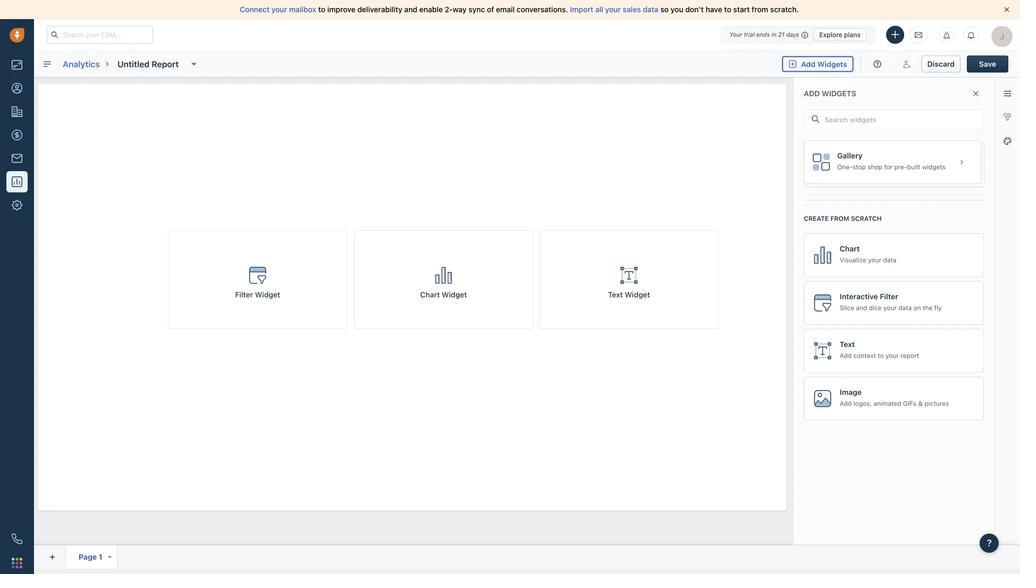Task type: describe. For each thing, give the bounding box(es) containing it.
2 to from the left
[[725, 5, 732, 14]]

ends
[[757, 31, 770, 38]]

phone image
[[12, 534, 22, 544]]

of
[[487, 5, 494, 14]]

21
[[779, 31, 785, 38]]

import all your sales data link
[[570, 5, 661, 14]]

connect your mailbox link
[[240, 5, 318, 14]]

1 your from the left
[[272, 5, 287, 14]]

connect your mailbox to improve deliverability and enable 2-way sync of email conversations. import all your sales data so you don't have to start from scratch.
[[240, 5, 799, 14]]

from
[[752, 5, 769, 14]]

sales
[[623, 5, 641, 14]]

start
[[734, 5, 750, 14]]

your trial ends in 21 days
[[730, 31, 800, 38]]

phone element
[[6, 528, 28, 550]]

in
[[772, 31, 777, 38]]

so
[[661, 5, 669, 14]]

enable
[[420, 5, 443, 14]]

freshworks switcher image
[[12, 558, 22, 568]]

2 your from the left
[[606, 5, 621, 14]]

deliverability
[[358, 5, 403, 14]]

trial
[[744, 31, 755, 38]]

plans
[[845, 31, 861, 38]]

1 to from the left
[[318, 5, 326, 14]]

explore
[[820, 31, 843, 38]]

sync
[[469, 5, 485, 14]]



Task type: vqa. For each thing, say whether or not it's contained in the screenshot.
Your trial ends in 21 days
yes



Task type: locate. For each thing, give the bounding box(es) containing it.
send email image
[[915, 30, 923, 39]]

improve
[[327, 5, 356, 14]]

and
[[405, 5, 418, 14]]

close image
[[1005, 7, 1010, 12]]

2-
[[445, 5, 453, 14]]

all
[[596, 5, 604, 14]]

to right the mailbox
[[318, 5, 326, 14]]

days
[[787, 31, 800, 38]]

you
[[671, 5, 684, 14]]

mailbox
[[289, 5, 316, 14]]

your left the mailbox
[[272, 5, 287, 14]]

1 horizontal spatial to
[[725, 5, 732, 14]]

Search your CRM... text field
[[47, 26, 153, 44]]

scratch.
[[771, 5, 799, 14]]

conversations.
[[517, 5, 568, 14]]

don't
[[686, 5, 704, 14]]

1 horizontal spatial your
[[606, 5, 621, 14]]

to
[[318, 5, 326, 14], [725, 5, 732, 14]]

what's new image
[[944, 32, 951, 39]]

data
[[643, 5, 659, 14]]

email
[[496, 5, 515, 14]]

your
[[272, 5, 287, 14], [606, 5, 621, 14]]

connect
[[240, 5, 270, 14]]

import
[[570, 5, 594, 14]]

to left 'start' at the top
[[725, 5, 732, 14]]

your right all
[[606, 5, 621, 14]]

explore plans
[[820, 31, 861, 38]]

have
[[706, 5, 723, 14]]

explore plans link
[[814, 28, 867, 41]]

0 horizontal spatial your
[[272, 5, 287, 14]]

way
[[453, 5, 467, 14]]

your
[[730, 31, 743, 38]]

0 horizontal spatial to
[[318, 5, 326, 14]]



